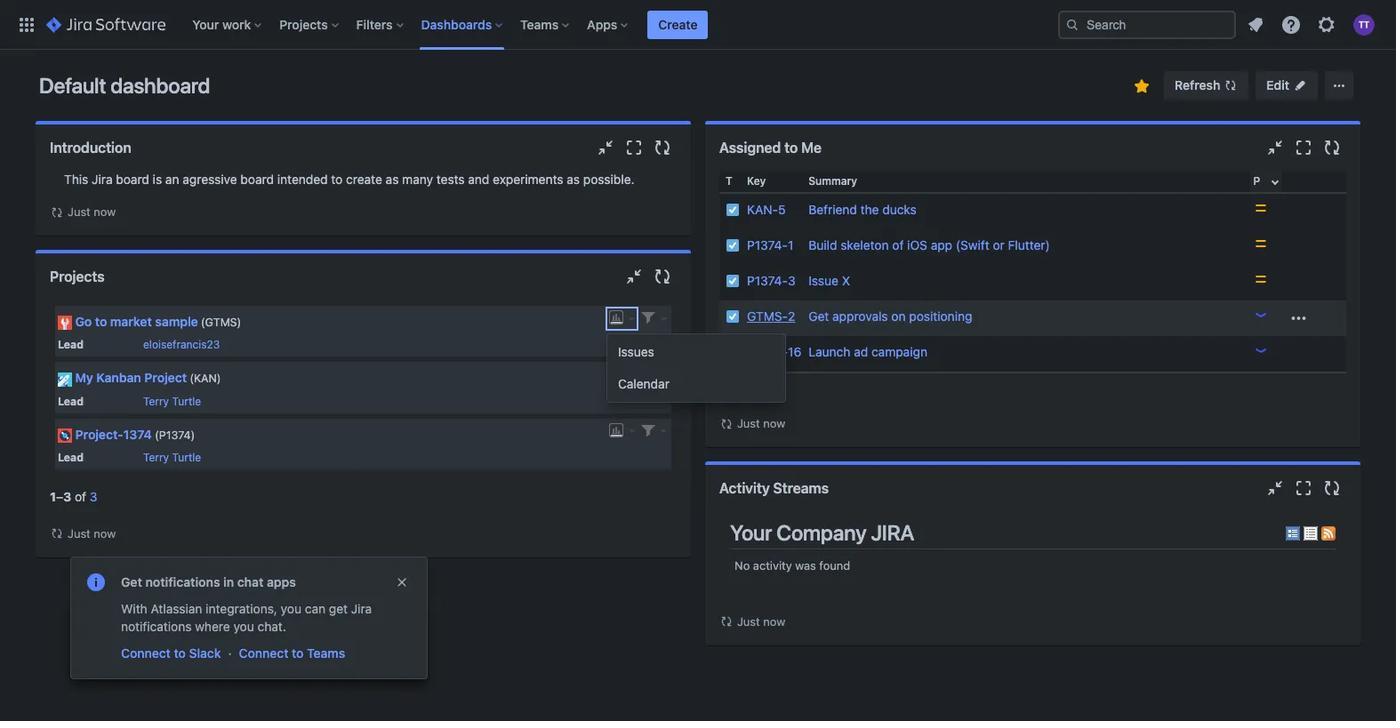 Task type: vqa. For each thing, say whether or not it's contained in the screenshot.
More dashboard actions icon
yes



Task type: locate. For each thing, give the bounding box(es) containing it.
2 turtle from the top
[[172, 451, 201, 464]]

issue right view
[[153, 646, 183, 661]]

1 vertical spatial task image
[[726, 238, 740, 253]]

1 horizontal spatial teams
[[521, 16, 559, 32]]

1 vertical spatial you
[[233, 619, 254, 634]]

you
[[281, 601, 302, 616], [233, 619, 254, 634]]

1 – 3 of 3
[[50, 489, 97, 504]]

refresh image
[[1224, 78, 1239, 93]]

1 p1374- from the top
[[747, 238, 788, 253]]

terry turtle link for project
[[143, 395, 201, 408]]

kanban
[[96, 370, 141, 385]]

kan-
[[747, 202, 778, 217]]

work
[[222, 16, 251, 32]]

lead down go
[[58, 338, 84, 352]]

0 vertical spatial issue
[[281, 617, 312, 632]]

2 task image from the top
[[726, 238, 740, 253]]

1 turtle from the top
[[172, 395, 201, 408]]

you left can
[[281, 601, 302, 616]]

0 vertical spatial terry turtle
[[143, 395, 201, 408]]

your up no
[[730, 520, 772, 545]]

2 terry turtle link from the top
[[143, 451, 201, 464]]

3 task image from the top
[[726, 274, 740, 288]]

1 horizontal spatial projects
[[280, 16, 328, 32]]

maximize activity streams image
[[1293, 478, 1315, 499]]

2 vertical spatial task image
[[726, 274, 740, 288]]

jira software image
[[46, 14, 166, 35], [46, 14, 166, 35]]

0 vertical spatial turtle
[[172, 395, 201, 408]]

terry turtle link
[[143, 395, 201, 408], [143, 451, 201, 464]]

3
[[788, 273, 796, 288], [63, 489, 71, 504], [90, 489, 97, 504]]

2 terry from the top
[[143, 451, 169, 464]]

refresh
[[1175, 77, 1221, 93]]

connect
[[121, 646, 171, 661], [239, 646, 289, 661]]

projects right work
[[280, 16, 328, 32]]

0 vertical spatial 1
[[788, 238, 794, 253]]

1 terry turtle link from the top
[[143, 395, 201, 408]]

terry turtle link down (p1374)
[[143, 451, 201, 464]]

3 left issue
[[788, 273, 796, 288]]

to for connect to teams
[[292, 646, 304, 661]]

–
[[56, 489, 63, 504]]

3 right "–"
[[90, 489, 97, 504]]

medium image for build skeleton of ios app (swift or flutter)
[[1254, 237, 1268, 251]]

projects
[[280, 16, 328, 32], [50, 269, 105, 285]]

0 vertical spatial gtms-
[[747, 309, 788, 324]]

teams
[[521, 16, 559, 32], [307, 646, 345, 661]]

0 vertical spatial get
[[809, 309, 829, 324]]

just down the this
[[68, 205, 91, 219]]

1 vertical spatial gtms-
[[747, 344, 788, 359]]

p1374-3 link
[[747, 273, 796, 288]]

banner
[[0, 0, 1397, 50]]

projects up go
[[50, 269, 105, 285]]

the
[[861, 202, 879, 217]]

campaign
[[872, 344, 928, 359]]

2 vertical spatial lead
[[58, 451, 84, 464]]

1 terry from the top
[[143, 395, 169, 408]]

no activity was found
[[735, 559, 851, 573]]

gtms- for 2
[[747, 309, 788, 324]]

default
[[39, 73, 106, 98]]

turtle
[[172, 395, 201, 408], [172, 451, 201, 464]]

1 inside assigned to me region
[[788, 238, 794, 253]]

terry for (p1374)
[[143, 451, 169, 464]]

an arrow curved in a circular way on the button that refreshes the dashboard image inside activity streams region
[[720, 615, 734, 629]]

you down "integrations,"
[[233, 619, 254, 634]]

your left work
[[192, 16, 219, 32]]

now inside introduction region
[[94, 205, 116, 219]]

now for activity streams
[[764, 615, 786, 629]]

medium image
[[1254, 201, 1268, 215]]

1 vertical spatial your
[[730, 520, 772, 545]]

1 left build
[[788, 238, 794, 253]]

was
[[795, 559, 816, 573]]

1 horizontal spatial you
[[281, 601, 302, 616]]

jira right the this
[[92, 172, 113, 187]]

2 horizontal spatial 3
[[788, 273, 796, 288]]

notifications inside with atlassian integrations, you can get jira notifications where you chat.
[[121, 619, 192, 634]]

1 vertical spatial teams
[[307, 646, 345, 661]]

1 vertical spatial turtle
[[172, 451, 201, 464]]

now
[[94, 205, 116, 219], [764, 416, 786, 431], [94, 526, 116, 541], [764, 615, 786, 629]]

just inside the projects region
[[68, 526, 91, 541]]

now down '3' link
[[94, 526, 116, 541]]

just inside introduction region
[[68, 205, 91, 219]]

just down no
[[737, 615, 760, 629]]

1 board from the left
[[116, 172, 149, 187]]

your
[[192, 16, 219, 32], [730, 520, 772, 545]]

(gtms)
[[201, 316, 241, 329]]

(kan)
[[190, 372, 221, 385]]

medium image for issue x
[[1254, 272, 1268, 286]]

maximize introduction image
[[624, 137, 645, 158]]

3 left '3' link
[[63, 489, 71, 504]]

task image up task icon at the top
[[726, 274, 740, 288]]

terry down (p1374)
[[143, 451, 169, 464]]

medium image
[[1254, 237, 1268, 251], [1254, 272, 1268, 286]]

2 alert from the top
[[71, 600, 427, 679]]

0 vertical spatial medium image
[[1254, 237, 1268, 251]]

1 left '3' link
[[50, 489, 56, 504]]

(swift
[[956, 238, 990, 253]]

low image for get approvals on positioning
[[1254, 308, 1268, 322]]

gtms-
[[747, 309, 788, 324], [747, 344, 788, 359]]

terry for project
[[143, 395, 169, 408]]

1 vertical spatial an arrow curved in a circular way on the button that refreshes the dashboard image
[[50, 527, 64, 541]]

of left '3' link
[[75, 489, 86, 504]]

just now right an arrow curved in a circular way on the button that refreshes the dashboard image at the right of the page
[[737, 416, 786, 431]]

0 horizontal spatial as
[[386, 172, 399, 187]]

0 horizontal spatial issue
[[153, 646, 183, 661]]

get up with
[[121, 575, 142, 590]]

jira right get
[[351, 601, 372, 616]]

1 connect from the left
[[121, 646, 171, 661]]

2 low image from the top
[[1254, 343, 1268, 358]]

just now for projects
[[68, 526, 116, 541]]

to for connect to slack
[[174, 646, 186, 661]]

appswitcher icon image
[[16, 14, 37, 35]]

just now down '3' link
[[68, 526, 116, 541]]

0 horizontal spatial board
[[116, 172, 149, 187]]

kan-5 link
[[747, 202, 786, 217]]

just down 1 – 3 of 3
[[68, 526, 91, 541]]

2 gtms- from the top
[[747, 344, 788, 359]]

t
[[726, 174, 733, 188]]

2 lead from the top
[[58, 395, 84, 408]]

to inside the projects region
[[95, 314, 107, 329]]

1 low image from the top
[[1254, 308, 1268, 322]]

1 vertical spatial low image
[[1254, 343, 1268, 358]]

info image
[[85, 572, 107, 593]]

0 horizontal spatial jira
[[92, 172, 113, 187]]

just inside activity streams region
[[737, 615, 760, 629]]

task image for kan-5
[[726, 203, 740, 217]]

your for your company jira
[[730, 520, 772, 545]]

1 horizontal spatial connect
[[239, 646, 289, 661]]

terry turtle link down 'project'
[[143, 395, 201, 408]]

just now for assigned to me
[[737, 416, 786, 431]]

task image left p1374-1 on the right top
[[726, 238, 740, 253]]

notifications down atlassian
[[121, 619, 192, 634]]

2 vertical spatial an arrow curved in a circular way on the button that refreshes the dashboard image
[[720, 615, 734, 629]]

task image
[[726, 203, 740, 217], [726, 238, 740, 253], [726, 274, 740, 288]]

0 vertical spatial terry turtle link
[[143, 395, 201, 408]]

0 vertical spatial of
[[893, 238, 904, 253]]

1 lead from the top
[[58, 338, 84, 352]]

befriend the ducks
[[809, 202, 917, 217]]

help image
[[1281, 14, 1302, 35]]

Search field
[[1059, 10, 1236, 39]]

lead
[[58, 338, 84, 352], [58, 395, 84, 408], [58, 451, 84, 464]]

p1374- down kan-5
[[747, 238, 788, 253]]

flutter)
[[1008, 238, 1050, 253]]

just now inside introduction region
[[68, 205, 116, 219]]

0 horizontal spatial teams
[[307, 646, 345, 661]]

dismiss image
[[395, 576, 409, 590]]

you've created "p1374-6" issue
[[121, 617, 312, 632]]

issues link
[[608, 338, 785, 367]]

1 horizontal spatial 1
[[788, 238, 794, 253]]

1374
[[123, 427, 152, 442]]

just inside assigned to me region
[[737, 416, 760, 431]]

1 medium image from the top
[[1254, 237, 1268, 251]]

introduction region
[[50, 171, 677, 222]]

1 horizontal spatial jira
[[351, 601, 372, 616]]

1 vertical spatial terry
[[143, 451, 169, 464]]

get inside assigned to me region
[[809, 309, 829, 324]]

now inside the projects region
[[94, 526, 116, 541]]

p1374- down p1374-1 on the right top
[[747, 273, 788, 288]]

connect to slack
[[121, 646, 221, 661]]

market
[[110, 314, 152, 329]]

terry turtle for (p1374)
[[143, 451, 201, 464]]

0 horizontal spatial your
[[192, 16, 219, 32]]

teams down can
[[307, 646, 345, 661]]

0 vertical spatial lead
[[58, 338, 84, 352]]

notifications up atlassian
[[145, 575, 220, 590]]

just now down activity
[[737, 615, 786, 629]]

lead down the project-
[[58, 451, 84, 464]]

now down introduction
[[94, 205, 116, 219]]

an arrow curved in a circular way on the button that refreshes the dashboard image inside introduction region
[[50, 205, 64, 219]]

2 p1374- from the top
[[747, 273, 788, 288]]

low image
[[1254, 308, 1268, 322], [1254, 343, 1268, 358]]

teams left apps
[[521, 16, 559, 32]]

0 horizontal spatial get
[[121, 575, 142, 590]]

0 horizontal spatial 3
[[63, 489, 71, 504]]

jira inside introduction region
[[92, 172, 113, 187]]

terry turtle
[[143, 395, 201, 408], [143, 451, 201, 464]]

2 as from the left
[[567, 172, 580, 187]]

turtle down (kan)
[[172, 395, 201, 408]]

an arrow curved in a circular way on the button that refreshes the dashboard image
[[50, 205, 64, 219], [50, 527, 64, 541], [720, 615, 734, 629]]

of left ios
[[893, 238, 904, 253]]

issue inside "link"
[[153, 646, 183, 661]]

eloisefrancis23
[[143, 338, 220, 352]]

just now inside assigned to me region
[[737, 416, 786, 431]]

1 vertical spatial terry turtle
[[143, 451, 201, 464]]

6"
[[263, 617, 277, 632]]

just now for activity streams
[[737, 615, 786, 629]]

just now inside activity streams region
[[737, 615, 786, 629]]

default dashboard
[[39, 73, 210, 98]]

turtle down (p1374)
[[172, 451, 201, 464]]

your profile and settings image
[[1354, 14, 1375, 35]]

0 horizontal spatial connect
[[121, 646, 171, 661]]

terry turtle link for (p1374)
[[143, 451, 201, 464]]

activity
[[720, 480, 770, 496]]

terry down my kanban project (kan)
[[143, 395, 169, 408]]

projects region
[[50, 300, 677, 543]]

lead down my
[[58, 395, 84, 408]]

notifications image
[[1245, 14, 1267, 35]]

search image
[[1066, 17, 1080, 32]]

get
[[809, 309, 829, 324], [121, 575, 142, 590]]

terry turtle for project
[[143, 395, 201, 408]]

gtms- right task icon at the top
[[747, 309, 788, 324]]

connect to teams button
[[237, 643, 347, 665]]

1 vertical spatial p1374-
[[747, 273, 788, 288]]

terry turtle down (p1374)
[[143, 451, 201, 464]]

1 horizontal spatial get
[[809, 309, 829, 324]]

1 horizontal spatial board
[[241, 172, 274, 187]]

1 task image from the top
[[726, 203, 740, 217]]

1 vertical spatial lead
[[58, 395, 84, 408]]

0 horizontal spatial of
[[75, 489, 86, 504]]

to inside introduction region
[[331, 172, 343, 187]]

issue x
[[809, 273, 850, 288]]

1 terry turtle from the top
[[143, 395, 201, 408]]

launch ad campaign link
[[809, 344, 928, 359]]

as left many
[[386, 172, 399, 187]]

0 vertical spatial projects
[[280, 16, 328, 32]]

an arrow curved in a circular way on the button that refreshes the dashboard image inside the projects region
[[50, 527, 64, 541]]

issue x link
[[809, 273, 850, 288]]

1 vertical spatial get
[[121, 575, 142, 590]]

issue down can
[[281, 617, 312, 632]]

link
[[235, 646, 256, 661]]

terry turtle down 'project'
[[143, 395, 201, 408]]

get right 2
[[809, 309, 829, 324]]

2 terry turtle from the top
[[143, 451, 201, 464]]

alert
[[71, 558, 427, 679], [71, 600, 427, 679]]

gtms-16 link
[[747, 344, 802, 359]]

refresh assigned to me image
[[1322, 137, 1343, 158]]

banner containing your work
[[0, 0, 1397, 50]]

experiments
[[493, 172, 564, 187]]

gtms-2
[[747, 309, 796, 324]]

0 vertical spatial notifications
[[145, 575, 220, 590]]

your for your work
[[192, 16, 219, 32]]

1 horizontal spatial your
[[730, 520, 772, 545]]

1 gtms- from the top
[[747, 309, 788, 324]]

0 vertical spatial task image
[[726, 203, 740, 217]]

your inside activity streams region
[[730, 520, 772, 545]]

jira
[[92, 172, 113, 187], [351, 601, 372, 616]]

p1374-
[[747, 238, 788, 253], [747, 273, 788, 288]]

2 connect from the left
[[239, 646, 289, 661]]

1 vertical spatial issue
[[153, 646, 183, 661]]

with
[[121, 601, 147, 616]]

refresh projects image
[[652, 266, 673, 287]]

lead for go to market sample
[[58, 338, 84, 352]]

connect to teams
[[239, 646, 345, 661]]

just now down the this
[[68, 205, 116, 219]]

terry
[[143, 395, 169, 408], [143, 451, 169, 464]]

0 horizontal spatial projects
[[50, 269, 105, 285]]

0 vertical spatial an arrow curved in a circular way on the button that refreshes the dashboard image
[[50, 205, 64, 219]]

as left possible.
[[567, 172, 580, 187]]

just
[[68, 205, 91, 219], [737, 416, 760, 431], [68, 526, 91, 541], [737, 615, 760, 629]]

connect to slack button
[[119, 643, 223, 665]]

1 alert from the top
[[71, 558, 427, 679]]

1 horizontal spatial 3
[[90, 489, 97, 504]]

1 vertical spatial terry turtle link
[[143, 451, 201, 464]]

get inside alert
[[121, 575, 142, 590]]

kan-5
[[747, 202, 786, 217]]

3 lead from the top
[[58, 451, 84, 464]]

2 medium image from the top
[[1254, 272, 1268, 286]]

0 horizontal spatial 1
[[50, 489, 56, 504]]

projects button
[[274, 10, 346, 39]]

now inside assigned to me region
[[764, 416, 786, 431]]

now for projects
[[94, 526, 116, 541]]

as
[[386, 172, 399, 187], [567, 172, 580, 187]]

0 vertical spatial your
[[192, 16, 219, 32]]

alert containing you've created "p1374-6" issue
[[71, 600, 427, 679]]

1 vertical spatial of
[[75, 489, 86, 504]]

1 vertical spatial jira
[[351, 601, 372, 616]]

my kanban project (kan)
[[75, 370, 221, 385]]

1 vertical spatial medium image
[[1254, 272, 1268, 286]]

just right an arrow curved in a circular way on the button that refreshes the dashboard image at the right of the page
[[737, 416, 760, 431]]

many
[[402, 172, 433, 187]]

edit
[[1267, 77, 1290, 93]]

app
[[931, 238, 953, 253]]

apps
[[267, 575, 296, 590]]

0 vertical spatial terry
[[143, 395, 169, 408]]

launch
[[809, 344, 851, 359]]

x
[[842, 273, 850, 288]]

now inside activity streams region
[[764, 615, 786, 629]]

0 vertical spatial low image
[[1254, 308, 1268, 322]]

p1374-1
[[747, 238, 794, 253]]

1 vertical spatial notifications
[[121, 619, 192, 634]]

your inside your work dropdown button
[[192, 16, 219, 32]]

of
[[893, 238, 904, 253], [75, 489, 86, 504]]

0 vertical spatial jira
[[92, 172, 113, 187]]

1 vertical spatial projects
[[50, 269, 105, 285]]

1 vertical spatial 1
[[50, 489, 56, 504]]

just now inside the projects region
[[68, 526, 116, 541]]

0 vertical spatial p1374-
[[747, 238, 788, 253]]

now right an arrow curved in a circular way on the button that refreshes the dashboard image at the right of the page
[[764, 416, 786, 431]]

settings image
[[1317, 14, 1338, 35]]

board left is
[[116, 172, 149, 187]]

can
[[305, 601, 326, 616]]

0 horizontal spatial you
[[233, 619, 254, 634]]

task image down t
[[726, 203, 740, 217]]

gtms- down gtms-2 link
[[747, 344, 788, 359]]

1 horizontal spatial as
[[567, 172, 580, 187]]

of inside the projects region
[[75, 489, 86, 504]]

turtle for project
[[172, 395, 201, 408]]

now down activity
[[764, 615, 786, 629]]

0 vertical spatial you
[[281, 601, 302, 616]]

possible.
[[583, 172, 635, 187]]

board left 'intended'
[[241, 172, 274, 187]]

0 vertical spatial teams
[[521, 16, 559, 32]]

1 horizontal spatial of
[[893, 238, 904, 253]]



Task type: describe. For each thing, give the bounding box(es) containing it.
primary element
[[11, 0, 1059, 49]]

p1374- for 3
[[747, 273, 788, 288]]

create
[[659, 16, 698, 32]]

ios
[[908, 238, 928, 253]]

apps button
[[582, 10, 635, 39]]

with atlassian integrations, you can get jira notifications where you chat.
[[121, 601, 372, 634]]

alert containing get notifications in chat apps
[[71, 558, 427, 679]]

teams inside teams dropdown button
[[521, 16, 559, 32]]

you've
[[121, 617, 161, 632]]

slack
[[189, 646, 221, 661]]

just for assigned to me
[[737, 416, 760, 431]]

minimize projects image
[[624, 266, 645, 287]]

me
[[802, 140, 822, 156]]

my
[[75, 370, 93, 385]]

maximize assigned to me image
[[1293, 137, 1315, 158]]

project-1374 link
[[75, 427, 152, 442]]

star default dashboard image
[[1132, 76, 1153, 97]]

(p1374)
[[155, 428, 195, 442]]

approvals
[[833, 309, 888, 324]]

project
[[144, 370, 187, 385]]

low image for launch ad campaign
[[1254, 343, 1268, 358]]

filters
[[356, 16, 393, 32]]

company
[[777, 520, 867, 545]]

issues
[[618, 344, 655, 359]]

dashboard
[[110, 73, 210, 98]]

agressive
[[183, 172, 237, 187]]

key
[[747, 174, 766, 188]]

befriend the ducks link
[[809, 202, 917, 217]]

just for activity streams
[[737, 615, 760, 629]]

your work
[[192, 16, 251, 32]]

get notifications in chat apps
[[121, 575, 296, 590]]

intended
[[277, 172, 328, 187]]

copy
[[201, 646, 232, 661]]

view issue
[[121, 646, 183, 661]]

p1374- for 1
[[747, 238, 788, 253]]

skeleton
[[841, 238, 889, 253]]

get approvals on positioning
[[809, 309, 973, 324]]

edit icon image
[[1293, 78, 1308, 93]]

task image for p1374-3
[[726, 274, 740, 288]]

calendar
[[618, 376, 670, 391]]

this
[[64, 172, 88, 187]]

lead for project-1374
[[58, 451, 84, 464]]

just for projects
[[68, 526, 91, 541]]

or
[[993, 238, 1005, 253]]

in
[[223, 575, 234, 590]]

introduction
[[50, 140, 131, 156]]

gtms- for 16
[[747, 344, 788, 359]]

refresh activity streams image
[[1322, 478, 1343, 499]]

task image
[[726, 310, 740, 324]]

activity streams
[[720, 480, 829, 496]]

an arrow curved in a circular way on the button that refreshes the dashboard image for activity streams
[[720, 615, 734, 629]]

teams button
[[515, 10, 577, 39]]

connect for connect to teams
[[239, 646, 289, 661]]

build skeleton of ios app (swift or flutter)
[[809, 238, 1050, 253]]

refresh introduction image
[[652, 137, 673, 158]]

an arrow curved in a circular way on the button that refreshes the dashboard image for introduction
[[50, 205, 64, 219]]

atlassian
[[151, 601, 202, 616]]

jira
[[871, 520, 915, 545]]

turtle for (p1374)
[[172, 451, 201, 464]]

streams
[[773, 480, 829, 496]]

of inside assigned to me region
[[893, 238, 904, 253]]

copy link
[[201, 646, 256, 661]]

more dashboard actions image
[[1329, 75, 1350, 96]]

gtms-16 launch ad campaign
[[747, 344, 928, 359]]

your work button
[[187, 10, 269, 39]]

jira inside with atlassian integrations, you can get jira notifications where you chat.
[[351, 601, 372, 616]]

an arrow curved in a circular way on the button that refreshes the dashboard image for projects
[[50, 527, 64, 541]]

get
[[329, 601, 348, 616]]

to for go to market sample (gtms)
[[95, 314, 107, 329]]

summary
[[809, 174, 858, 188]]

5
[[778, 202, 786, 217]]

chat.
[[258, 619, 286, 634]]

just for introduction
[[68, 205, 91, 219]]

1 as from the left
[[386, 172, 399, 187]]

apps
[[587, 16, 618, 32]]

now for introduction
[[94, 205, 116, 219]]

edit link
[[1256, 71, 1318, 100]]

an arrow curved in a circular way on the button that refreshes the dashboard image
[[720, 417, 734, 431]]

activity
[[753, 559, 792, 573]]

minimize introduction image
[[595, 137, 616, 158]]

eloisefrancis23 link
[[143, 338, 220, 352]]

activity streams region
[[720, 511, 1347, 632]]

an
[[165, 172, 179, 187]]

p1374-3
[[747, 273, 796, 288]]

get for get approvals on positioning
[[809, 309, 829, 324]]

calendar link
[[608, 370, 785, 399]]

integrations,
[[206, 601, 277, 616]]

go to market sample (gtms)
[[75, 314, 241, 329]]

to for assigned to me
[[785, 140, 798, 156]]

projects inside 'dropdown button'
[[280, 16, 328, 32]]

build skeleton of ios app (swift or flutter) link
[[809, 238, 1050, 253]]

found
[[820, 559, 851, 573]]

get approvals on positioning link
[[809, 309, 973, 324]]

chat
[[237, 575, 264, 590]]

3 inside assigned to me region
[[788, 273, 796, 288]]

get for get notifications in chat apps
[[121, 575, 142, 590]]

just now for introduction
[[68, 205, 116, 219]]

assigned to me region
[[720, 171, 1347, 433]]

connect for connect to slack
[[121, 646, 171, 661]]

and
[[468, 172, 490, 187]]

task image for p1374-1
[[726, 238, 740, 253]]

1 inside the projects region
[[50, 489, 56, 504]]

teams inside "connect to teams" button
[[307, 646, 345, 661]]

refresh button
[[1165, 71, 1249, 100]]

no
[[735, 559, 750, 573]]

create button
[[648, 10, 709, 39]]

go to market sample link
[[75, 314, 198, 329]]

minimize activity streams image
[[1265, 478, 1286, 499]]

dashboards
[[421, 16, 492, 32]]

now for assigned to me
[[764, 416, 786, 431]]

project-
[[75, 427, 123, 442]]

p
[[1254, 174, 1261, 188]]

2 board from the left
[[241, 172, 274, 187]]

issue
[[809, 273, 839, 288]]

your company jira
[[730, 520, 915, 545]]

dashboards button
[[416, 10, 510, 39]]

on
[[892, 309, 906, 324]]

lead for my kanban project
[[58, 395, 84, 408]]

2
[[788, 309, 796, 324]]

assigned to me
[[720, 140, 822, 156]]

1 horizontal spatial issue
[[281, 617, 312, 632]]

p1374-1 link
[[747, 238, 794, 253]]

3 link
[[90, 489, 97, 504]]

befriend
[[809, 202, 857, 217]]

ad
[[854, 344, 868, 359]]

minimize assigned to me image
[[1265, 137, 1286, 158]]

created
[[164, 617, 210, 632]]



